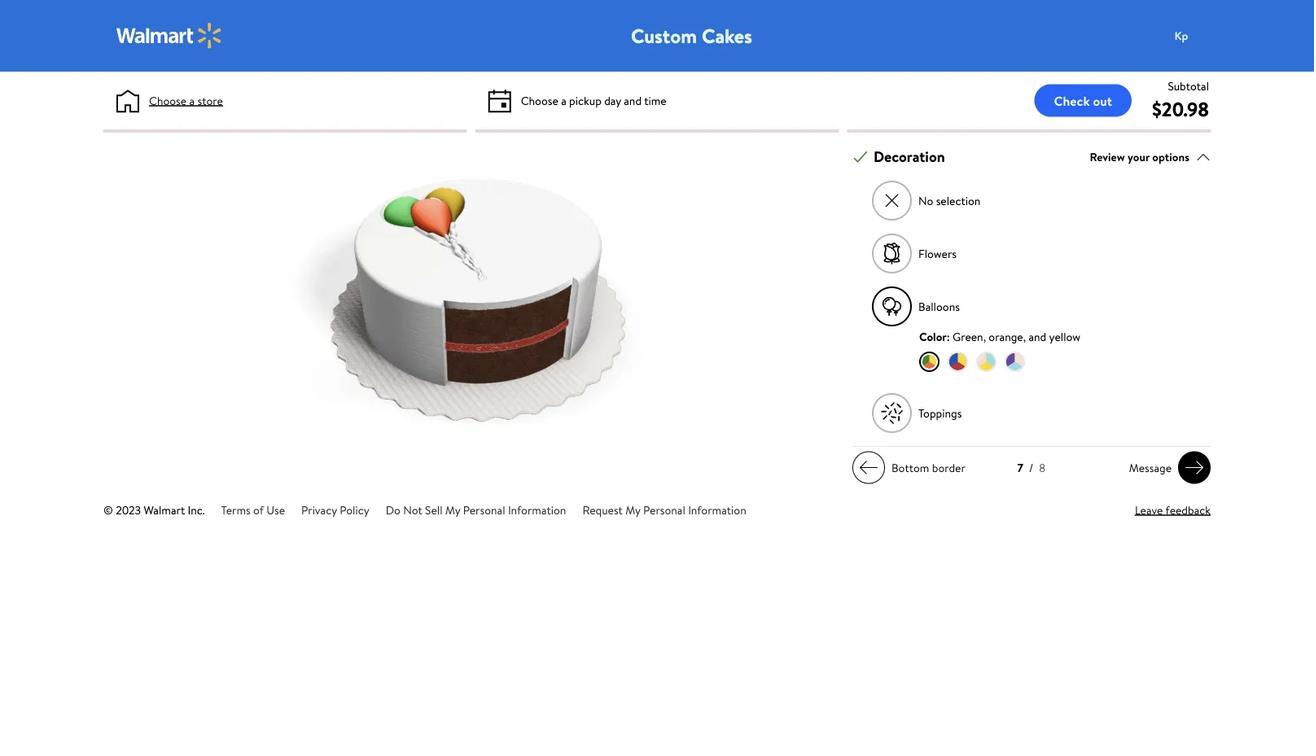 Task type: vqa. For each thing, say whether or not it's contained in the screenshot.
Color : Green, orange, and yellow
yes



Task type: describe. For each thing, give the bounding box(es) containing it.
decoration
[[874, 147, 945, 167]]

inc.
[[188, 502, 205, 518]]

2 my from the left
[[625, 502, 640, 518]]

request my personal information
[[582, 502, 746, 518]]

selection
[[936, 193, 981, 209]]

of
[[253, 502, 264, 518]]

do
[[386, 502, 400, 518]]

no selection
[[918, 193, 981, 209]]

ok image
[[853, 150, 868, 164]]

© 2023 walmart inc.
[[103, 502, 205, 518]]

©
[[103, 502, 113, 518]]

icon for continue arrow image inside message link
[[1185, 458, 1204, 478]]

green,
[[953, 329, 986, 345]]

review your options element
[[1090, 148, 1189, 165]]

do not sell my personal information
[[386, 502, 566, 518]]

border
[[932, 460, 965, 476]]

kp
[[1175, 28, 1188, 43]]

not
[[403, 502, 422, 518]]

icon for continue arrow image inside bottom border link
[[859, 458, 878, 478]]

8
[[1039, 460, 1045, 476]]

choose a pickup day and time
[[521, 92, 667, 108]]

terms
[[221, 502, 251, 518]]

review your options link
[[1090, 146, 1211, 168]]

check out
[[1054, 92, 1112, 110]]

privacy policy link
[[301, 502, 369, 518]]

7 / 8
[[1018, 460, 1045, 476]]

feedback
[[1166, 502, 1211, 518]]

subtotal
[[1168, 78, 1209, 94]]

privacy policy
[[301, 502, 369, 518]]

review your options
[[1090, 149, 1189, 165]]

a for pickup
[[561, 92, 566, 108]]

toppings
[[918, 405, 962, 421]]

cakes
[[702, 22, 752, 49]]

options
[[1152, 149, 1189, 165]]

your
[[1128, 149, 1150, 165]]

policy
[[340, 502, 369, 518]]

check
[[1054, 92, 1090, 110]]

orange,
[[989, 329, 1026, 345]]

leave feedback
[[1135, 502, 1211, 518]]

request my personal information link
[[582, 502, 746, 518]]

balloons
[[918, 299, 960, 314]]

up arrow image
[[1196, 150, 1211, 164]]

kp button
[[1165, 20, 1230, 52]]



Task type: locate. For each thing, give the bounding box(es) containing it.
sell
[[425, 502, 443, 518]]

custom cakes
[[631, 22, 752, 49]]

0 horizontal spatial personal
[[463, 502, 505, 518]]

choose for choose a store
[[149, 92, 187, 108]]

terms of use link
[[221, 502, 285, 518]]

1 a from the left
[[189, 92, 195, 108]]

do not sell my personal information link
[[386, 502, 566, 518]]

walmart
[[144, 502, 185, 518]]

2 information from the left
[[688, 502, 746, 518]]

yellow
[[1049, 329, 1080, 345]]

information
[[508, 502, 566, 518], [688, 502, 746, 518]]

1 vertical spatial and
[[1029, 329, 1046, 345]]

1 information from the left
[[508, 502, 566, 518]]

back to walmart.com image
[[116, 23, 222, 49]]

request
[[582, 502, 623, 518]]

2 icon for continue arrow image from the left
[[1185, 458, 1204, 478]]

privacy
[[301, 502, 337, 518]]

1 horizontal spatial information
[[688, 502, 746, 518]]

0 horizontal spatial icon for continue arrow image
[[859, 458, 878, 478]]

message link
[[1123, 452, 1211, 484]]

bottom border
[[892, 460, 965, 476]]

0 horizontal spatial information
[[508, 502, 566, 518]]

0 horizontal spatial a
[[189, 92, 195, 108]]

1 horizontal spatial and
[[1029, 329, 1046, 345]]

a
[[189, 92, 195, 108], [561, 92, 566, 108]]

icon for continue arrow image
[[859, 458, 878, 478], [1185, 458, 1204, 478]]

choose for choose a pickup day and time
[[521, 92, 558, 108]]

bottom
[[892, 460, 929, 476]]

color : green, orange, and yellow
[[919, 329, 1080, 345]]

1 horizontal spatial choose
[[521, 92, 558, 108]]

2 choose from the left
[[521, 92, 558, 108]]

and left yellow
[[1029, 329, 1046, 345]]

choose left store
[[149, 92, 187, 108]]

personal
[[463, 502, 505, 518], [643, 502, 685, 518]]

and for time
[[624, 92, 642, 108]]

no
[[918, 193, 933, 209]]

2 a from the left
[[561, 92, 566, 108]]

store
[[197, 92, 223, 108]]

0 vertical spatial and
[[624, 92, 642, 108]]

0 horizontal spatial choose
[[149, 92, 187, 108]]

:
[[947, 329, 950, 345]]

message
[[1129, 460, 1172, 476]]

a left store
[[189, 92, 195, 108]]

1 horizontal spatial my
[[625, 502, 640, 518]]

1 my from the left
[[445, 502, 460, 518]]

a left "pickup"
[[561, 92, 566, 108]]

custom
[[631, 22, 697, 49]]

1 personal from the left
[[463, 502, 505, 518]]

my
[[445, 502, 460, 518], [625, 502, 640, 518]]

bottom border link
[[852, 452, 972, 484]]

choose
[[149, 92, 187, 108], [521, 92, 558, 108]]

leave feedback button
[[1135, 502, 1211, 519]]

color
[[919, 329, 947, 345]]

0 horizontal spatial my
[[445, 502, 460, 518]]

remove image
[[883, 192, 901, 210]]

a for store
[[189, 92, 195, 108]]

1 horizontal spatial icon for continue arrow image
[[1185, 458, 1204, 478]]

day
[[604, 92, 621, 108]]

$20.98
[[1152, 95, 1209, 123]]

my right request
[[625, 502, 640, 518]]

personal right sell
[[463, 502, 505, 518]]

check out button
[[1034, 84, 1132, 117]]

/
[[1029, 460, 1033, 476]]

out
[[1093, 92, 1112, 110]]

choose inside choose a store link
[[149, 92, 187, 108]]

choose a store
[[149, 92, 223, 108]]

icon for continue arrow image left 'bottom'
[[859, 458, 878, 478]]

1 icon for continue arrow image from the left
[[859, 458, 878, 478]]

leave
[[1135, 502, 1163, 518]]

choose left "pickup"
[[521, 92, 558, 108]]

personal right request
[[643, 502, 685, 518]]

2023
[[116, 502, 141, 518]]

and for yellow
[[1029, 329, 1046, 345]]

0 horizontal spatial and
[[624, 92, 642, 108]]

flowers
[[918, 246, 957, 261]]

use
[[267, 502, 285, 518]]

terms of use
[[221, 502, 285, 518]]

pickup
[[569, 92, 601, 108]]

time
[[644, 92, 667, 108]]

and right day
[[624, 92, 642, 108]]

7
[[1018, 460, 1023, 476]]

subtotal $20.98
[[1152, 78, 1209, 123]]

1 horizontal spatial a
[[561, 92, 566, 108]]

choose a store link
[[149, 92, 223, 109]]

2 personal from the left
[[643, 502, 685, 518]]

review
[[1090, 149, 1125, 165]]

my right sell
[[445, 502, 460, 518]]

icon for continue arrow image up feedback
[[1185, 458, 1204, 478]]

and
[[624, 92, 642, 108], [1029, 329, 1046, 345]]

1 horizontal spatial personal
[[643, 502, 685, 518]]

1 choose from the left
[[149, 92, 187, 108]]



